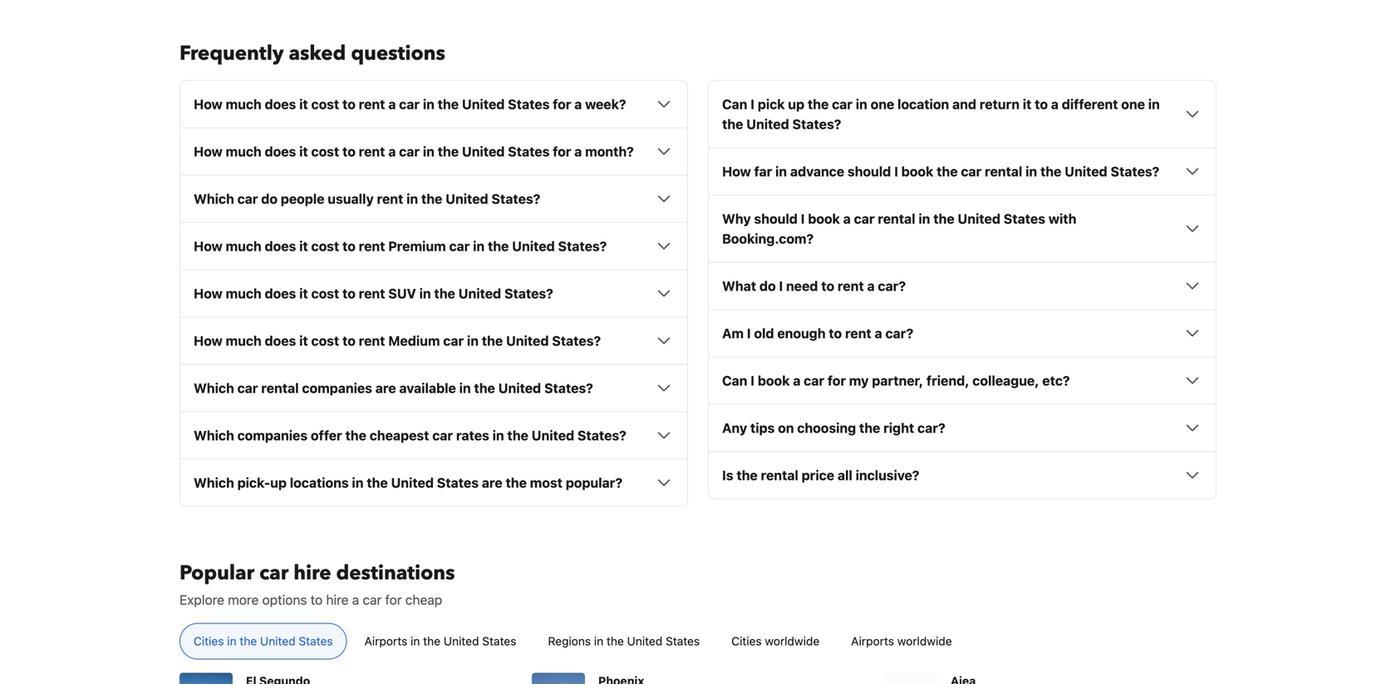 Task type: vqa. For each thing, say whether or not it's contained in the screenshot.
more
yes



Task type: locate. For each thing, give the bounding box(es) containing it.
1 horizontal spatial cities
[[732, 635, 762, 648]]

airports worldwide
[[851, 635, 952, 648]]

much for how much does it cost to rent medium car in the united states?
[[226, 333, 262, 349]]

hire
[[294, 560, 331, 587], [326, 592, 349, 608]]

i left 'pick'
[[751, 96, 755, 112]]

does
[[265, 96, 296, 112], [265, 144, 296, 159], [265, 238, 296, 254], [265, 286, 296, 302], [265, 333, 296, 349]]

up right 'pick'
[[788, 96, 805, 112]]

need
[[786, 278, 818, 294]]

i up booking.com?
[[801, 211, 805, 227]]

to inside what do i need to rent a car? dropdown button
[[821, 278, 834, 294]]

a left the week?
[[574, 96, 582, 112]]

2 cities from the left
[[732, 635, 762, 648]]

1 horizontal spatial book
[[808, 211, 840, 227]]

1 vertical spatial companies
[[237, 428, 308, 444]]

0 horizontal spatial airports
[[364, 635, 407, 648]]

should right the advance
[[848, 164, 891, 179]]

the
[[438, 96, 459, 112], [808, 96, 829, 112], [722, 116, 743, 132], [438, 144, 459, 159], [937, 164, 958, 179], [1041, 164, 1062, 179], [421, 191, 442, 207], [934, 211, 955, 227], [488, 238, 509, 254], [434, 286, 455, 302], [482, 333, 503, 349], [474, 380, 495, 396], [859, 420, 880, 436], [345, 428, 366, 444], [507, 428, 528, 444], [737, 468, 758, 484], [367, 475, 388, 491], [506, 475, 527, 491], [240, 635, 257, 648], [423, 635, 441, 648], [607, 635, 624, 648]]

can up the any at the bottom right of page
[[722, 373, 747, 389]]

how for how much does it cost to rent medium car in the united states?
[[194, 333, 222, 349]]

rental
[[985, 164, 1023, 179], [878, 211, 916, 227], [261, 380, 299, 396], [761, 468, 799, 484]]

2 horizontal spatial book
[[901, 164, 934, 179]]

usually
[[328, 191, 374, 207]]

car? inside am i old enough to rent a car? dropdown button
[[886, 326, 914, 341]]

0 vertical spatial should
[[848, 164, 891, 179]]

why
[[722, 211, 751, 227]]

0 horizontal spatial cities
[[194, 635, 224, 648]]

1 airports from the left
[[364, 635, 407, 648]]

book down old
[[758, 373, 790, 389]]

1 vertical spatial car?
[[886, 326, 914, 341]]

2 can from the top
[[722, 373, 747, 389]]

which companies offer the cheapest car rates in the united states?
[[194, 428, 626, 444]]

0 horizontal spatial should
[[754, 211, 798, 227]]

should inside dropdown button
[[848, 164, 891, 179]]

to
[[342, 96, 356, 112], [1035, 96, 1048, 112], [342, 144, 356, 159], [342, 238, 356, 254], [821, 278, 834, 294], [342, 286, 356, 302], [829, 326, 842, 341], [342, 333, 356, 349], [311, 592, 323, 608]]

cost inside "dropdown button"
[[311, 333, 339, 349]]

cities in the united states
[[194, 635, 333, 648]]

a down the advance
[[843, 211, 851, 227]]

can
[[722, 96, 747, 112], [722, 373, 747, 389]]

why should i book a car rental in the united states with booking.com? button
[[722, 209, 1203, 249]]

united
[[462, 96, 505, 112], [746, 116, 789, 132], [462, 144, 505, 159], [1065, 164, 1108, 179], [446, 191, 488, 207], [958, 211, 1001, 227], [512, 238, 555, 254], [458, 286, 501, 302], [506, 333, 549, 349], [498, 380, 541, 396], [532, 428, 574, 444], [391, 475, 434, 491], [260, 635, 296, 648], [444, 635, 479, 648], [627, 635, 663, 648]]

what do i need to rent a car? button
[[722, 276, 1203, 296]]

car? right right
[[918, 420, 946, 436]]

2 vertical spatial book
[[758, 373, 790, 389]]

for left the week?
[[553, 96, 571, 112]]

should up booking.com?
[[754, 211, 798, 227]]

cost for how much does it cost to rent a car in the united states for a month?
[[311, 144, 339, 159]]

5 does from the top
[[265, 333, 296, 349]]

states inside why should i book a car rental in the united states with booking.com?
[[1004, 211, 1045, 227]]

one
[[871, 96, 894, 112], [1121, 96, 1145, 112]]

a down enough
[[793, 373, 801, 389]]

for
[[553, 96, 571, 112], [553, 144, 571, 159], [828, 373, 846, 389], [385, 592, 402, 608]]

0 horizontal spatial are
[[375, 380, 396, 396]]

1 horizontal spatial worldwide
[[897, 635, 952, 648]]

am i old enough to rent a car?
[[722, 326, 914, 341]]

1 vertical spatial up
[[270, 475, 287, 491]]

can i pick up the car in one location and return it to a different one in the united states?
[[722, 96, 1160, 132]]

colleague,
[[973, 373, 1039, 389]]

3 does from the top
[[265, 238, 296, 254]]

to inside am i old enough to rent a car? dropdown button
[[829, 326, 842, 341]]

0 vertical spatial are
[[375, 380, 396, 396]]

which for which car do people usually rent in the united states?
[[194, 191, 234, 207]]

1 can from the top
[[722, 96, 747, 112]]

medium
[[388, 333, 440, 349]]

cost inside dropdown button
[[311, 286, 339, 302]]

car? inside any tips on choosing the right car? "dropdown button"
[[918, 420, 946, 436]]

3 much from the top
[[226, 238, 262, 254]]

which
[[194, 191, 234, 207], [194, 380, 234, 396], [194, 428, 234, 444], [194, 475, 234, 491]]

car?
[[878, 278, 906, 294], [886, 326, 914, 341], [918, 420, 946, 436]]

to left suv
[[342, 286, 356, 302]]

which for which pick-up locations in the united states are the most popular?
[[194, 475, 234, 491]]

does inside dropdown button
[[265, 286, 296, 302]]

it inside "dropdown button"
[[299, 333, 308, 349]]

book
[[901, 164, 934, 179], [808, 211, 840, 227], [758, 373, 790, 389]]

to inside can i pick up the car in one location and return it to a different one in the united states?
[[1035, 96, 1048, 112]]

cost down asked
[[311, 96, 339, 112]]

2 airports from the left
[[851, 635, 894, 648]]

2 one from the left
[[1121, 96, 1145, 112]]

popular
[[180, 560, 254, 587]]

rent left suv
[[359, 286, 385, 302]]

questions
[[351, 40, 445, 67]]

1 vertical spatial do
[[760, 278, 776, 294]]

how
[[194, 96, 222, 112], [194, 144, 222, 159], [722, 164, 751, 179], [194, 238, 222, 254], [194, 286, 222, 302], [194, 333, 222, 349]]

it for how much does it cost to rent a car in the united states for a month?
[[299, 144, 308, 159]]

to right need
[[821, 278, 834, 294]]

cost down people
[[311, 238, 339, 254]]

2 which from the top
[[194, 380, 234, 396]]

1 horizontal spatial should
[[848, 164, 891, 179]]

2 cost from the top
[[311, 144, 339, 159]]

to down usually
[[342, 238, 356, 254]]

how for how far in advance should i book the car rental in the united states?
[[722, 164, 751, 179]]

book down the advance
[[808, 211, 840, 227]]

one right different at the top
[[1121, 96, 1145, 112]]

how for how much does it cost to rent premium car in the united states?
[[194, 238, 222, 254]]

2 worldwide from the left
[[897, 635, 952, 648]]

4 does from the top
[[265, 286, 296, 302]]

do right "what"
[[760, 278, 776, 294]]

i up tips
[[751, 373, 755, 389]]

states? inside can i pick up the car in one location and return it to a different one in the united states?
[[792, 116, 841, 132]]

0 vertical spatial can
[[722, 96, 747, 112]]

tips
[[750, 420, 775, 436]]

rent down questions
[[359, 96, 385, 112]]

much for how much does it cost to rent premium car in the united states?
[[226, 238, 262, 254]]

4 much from the top
[[226, 286, 262, 302]]

1 one from the left
[[871, 96, 894, 112]]

to inside "popular car hire destinations explore more options to hire a car for cheap"
[[311, 592, 323, 608]]

does inside "dropdown button"
[[265, 333, 296, 349]]

2 does from the top
[[265, 144, 296, 159]]

5 cost from the top
[[311, 333, 339, 349]]

car? up partner,
[[886, 326, 914, 341]]

1 horizontal spatial one
[[1121, 96, 1145, 112]]

0 horizontal spatial one
[[871, 96, 894, 112]]

1 does from the top
[[265, 96, 296, 112]]

hire right the options
[[326, 592, 349, 608]]

the inside 'dropdown button'
[[474, 380, 495, 396]]

any tips on choosing the right car? button
[[722, 418, 1203, 438]]

to up usually
[[342, 144, 356, 159]]

to down asked
[[342, 96, 356, 112]]

3 which from the top
[[194, 428, 234, 444]]

in
[[423, 96, 435, 112], [856, 96, 868, 112], [1148, 96, 1160, 112], [423, 144, 435, 159], [775, 164, 787, 179], [1026, 164, 1037, 179], [406, 191, 418, 207], [919, 211, 930, 227], [473, 238, 485, 254], [419, 286, 431, 302], [467, 333, 479, 349], [459, 380, 471, 396], [493, 428, 504, 444], [352, 475, 364, 491], [227, 635, 237, 648], [411, 635, 420, 648], [594, 635, 604, 648]]

1 much from the top
[[226, 96, 262, 112]]

does for how much does it cost to rent medium car in the united states?
[[265, 333, 296, 349]]

1 vertical spatial can
[[722, 373, 747, 389]]

how for how much does it cost to rent suv in the united states?
[[194, 286, 222, 302]]

most
[[530, 475, 563, 491]]

it
[[299, 96, 308, 112], [1023, 96, 1032, 112], [299, 144, 308, 159], [299, 238, 308, 254], [299, 286, 308, 302], [299, 333, 308, 349]]

3 cost from the top
[[311, 238, 339, 254]]

much for how much does it cost to rent a car in the united states for a week?
[[226, 96, 262, 112]]

for left month?
[[553, 144, 571, 159]]

for left my on the bottom of page
[[828, 373, 846, 389]]

month?
[[585, 144, 634, 159]]

book up why should i book a car rental in the united states with booking.com?
[[901, 164, 934, 179]]

to right enough
[[829, 326, 842, 341]]

enough
[[777, 326, 826, 341]]

a left different at the top
[[1051, 96, 1059, 112]]

car
[[399, 96, 420, 112], [832, 96, 853, 112], [399, 144, 420, 159], [961, 164, 982, 179], [237, 191, 258, 207], [854, 211, 875, 227], [449, 238, 470, 254], [443, 333, 464, 349], [804, 373, 824, 389], [237, 380, 258, 396], [432, 428, 453, 444], [259, 560, 289, 587], [363, 592, 382, 608]]

worldwide for cities worldwide
[[765, 635, 820, 648]]

up left 'locations'
[[270, 475, 287, 491]]

which car rental companies are available in the united states?
[[194, 380, 593, 396]]

cities worldwide button
[[717, 624, 834, 660]]

1 horizontal spatial up
[[788, 96, 805, 112]]

much inside "dropdown button"
[[226, 333, 262, 349]]

a up can i book a car for my partner, friend, colleague, etc?
[[875, 326, 882, 341]]

should
[[848, 164, 891, 179], [754, 211, 798, 227]]

popular?
[[566, 475, 623, 491]]

which inside "dropdown button"
[[194, 428, 234, 444]]

1 vertical spatial hire
[[326, 592, 349, 608]]

cost
[[311, 96, 339, 112], [311, 144, 339, 159], [311, 238, 339, 254], [311, 286, 339, 302], [311, 333, 339, 349]]

2 much from the top
[[226, 144, 262, 159]]

can inside can i pick up the car in one location and return it to a different one in the united states?
[[722, 96, 747, 112]]

1 vertical spatial book
[[808, 211, 840, 227]]

are left 'available'
[[375, 380, 396, 396]]

book inside why should i book a car rental in the united states with booking.com?
[[808, 211, 840, 227]]

worldwide
[[765, 635, 820, 648], [897, 635, 952, 648]]

0 horizontal spatial worldwide
[[765, 635, 820, 648]]

much inside dropdown button
[[226, 286, 262, 302]]

companies up the offer
[[302, 380, 372, 396]]

etc?
[[1042, 373, 1070, 389]]

i inside can i pick up the car in one location and return it to a different one in the united states?
[[751, 96, 755, 112]]

0 horizontal spatial up
[[270, 475, 287, 491]]

united inside can i pick up the car in one location and return it to a different one in the united states?
[[746, 116, 789, 132]]

how inside "dropdown button"
[[194, 333, 222, 349]]

can i pick up the car in one location and return it to a different one in the united states? button
[[722, 94, 1203, 134]]

a down destinations
[[352, 592, 359, 608]]

am
[[722, 326, 744, 341]]

tab list
[[166, 624, 1230, 661]]

rates
[[456, 428, 489, 444]]

united inside "dropdown button"
[[391, 475, 434, 491]]

0 vertical spatial hire
[[294, 560, 331, 587]]

1 horizontal spatial airports
[[851, 635, 894, 648]]

destinations
[[336, 560, 455, 587]]

0 vertical spatial do
[[261, 191, 278, 207]]

are
[[375, 380, 396, 396], [482, 475, 503, 491]]

to down how much does it cost to rent suv in the united states?
[[342, 333, 356, 349]]

can left 'pick'
[[722, 96, 747, 112]]

1 worldwide from the left
[[765, 635, 820, 648]]

are inside 'dropdown button'
[[375, 380, 396, 396]]

car inside can i pick up the car in one location and return it to a different one in the united states?
[[832, 96, 853, 112]]

rent inside "dropdown button"
[[359, 333, 385, 349]]

for down destinations
[[385, 592, 402, 608]]

0 vertical spatial companies
[[302, 380, 372, 396]]

which inside dropdown button
[[194, 191, 234, 207]]

a
[[388, 96, 396, 112], [574, 96, 582, 112], [1051, 96, 1059, 112], [388, 144, 396, 159], [574, 144, 582, 159], [843, 211, 851, 227], [867, 278, 875, 294], [875, 326, 882, 341], [793, 373, 801, 389], [352, 592, 359, 608]]

which pick-up locations in the united states are the most popular? button
[[194, 473, 674, 493]]

partner,
[[872, 373, 923, 389]]

car? inside what do i need to rent a car? dropdown button
[[878, 278, 906, 294]]

does for how much does it cost to rent a car in the united states for a week?
[[265, 96, 296, 112]]

it for how much does it cost to rent premium car in the united states?
[[299, 238, 308, 254]]

airports
[[364, 635, 407, 648], [851, 635, 894, 648]]

5 much from the top
[[226, 333, 262, 349]]

available
[[399, 380, 456, 396]]

cities for cities in the united states
[[194, 635, 224, 648]]

in inside dropdown button
[[419, 286, 431, 302]]

1 cost from the top
[[311, 96, 339, 112]]

2 vertical spatial car?
[[918, 420, 946, 436]]

how much does it cost to rent premium car in the united states? button
[[194, 236, 674, 256]]

what
[[722, 278, 756, 294]]

1 vertical spatial are
[[482, 475, 503, 491]]

are inside "dropdown button"
[[482, 475, 503, 491]]

0 vertical spatial up
[[788, 96, 805, 112]]

i inside why should i book a car rental in the united states with booking.com?
[[801, 211, 805, 227]]

cities
[[194, 635, 224, 648], [732, 635, 762, 648]]

any tips on choosing the right car?
[[722, 420, 946, 436]]

4 which from the top
[[194, 475, 234, 491]]

explore
[[180, 592, 224, 608]]

0 horizontal spatial do
[[261, 191, 278, 207]]

car inside 'dropdown button'
[[237, 380, 258, 396]]

which pick-up locations in the united states are the most popular?
[[194, 475, 623, 491]]

car? down why should i book a car rental in the united states with booking.com?
[[878, 278, 906, 294]]

1 vertical spatial should
[[754, 211, 798, 227]]

hire up the options
[[294, 560, 331, 587]]

airports for airports worldwide
[[851, 635, 894, 648]]

which for which car rental companies are available in the united states?
[[194, 380, 234, 396]]

can for can i book a car for my partner, friend, colleague, etc?
[[722, 373, 747, 389]]

4 cost from the top
[[311, 286, 339, 302]]

a inside "popular car hire destinations explore more options to hire a car for cheap"
[[352, 592, 359, 608]]

0 vertical spatial car?
[[878, 278, 906, 294]]

which inside 'dropdown button'
[[194, 380, 234, 396]]

options
[[262, 592, 307, 608]]

how much does it cost to rent a car in the united states for a week? button
[[194, 94, 674, 114]]

for inside the how much does it cost to rent a car in the united states for a week? dropdown button
[[553, 96, 571, 112]]

are down rates
[[482, 475, 503, 491]]

1 cities from the left
[[194, 635, 224, 648]]

companies inside 'dropdown button'
[[302, 380, 372, 396]]

states?
[[792, 116, 841, 132], [1111, 164, 1160, 179], [492, 191, 540, 207], [558, 238, 607, 254], [504, 286, 553, 302], [552, 333, 601, 349], [544, 380, 593, 396], [578, 428, 626, 444]]

cost down how much does it cost to rent suv in the united states?
[[311, 333, 339, 349]]

people
[[281, 191, 325, 207]]

how far in advance should i book the car rental in the united states?
[[722, 164, 1160, 179]]

how inside dropdown button
[[194, 286, 222, 302]]

it for how much does it cost to rent a car in the united states for a week?
[[299, 96, 308, 112]]

is the rental price all inclusive? button
[[722, 466, 1203, 486]]

1 horizontal spatial are
[[482, 475, 503, 491]]

which inside "dropdown button"
[[194, 475, 234, 491]]

to right the options
[[311, 592, 323, 608]]

companies up pick-
[[237, 428, 308, 444]]

rent left 'premium'
[[359, 238, 385, 254]]

to inside how much does it cost to rent suv in the united states? dropdown button
[[342, 286, 356, 302]]

1 which from the top
[[194, 191, 234, 207]]

car? for what do i need to rent a car?
[[878, 278, 906, 294]]

do left people
[[261, 191, 278, 207]]

one left location
[[871, 96, 894, 112]]

a down how much does it cost to rent a car in the united states for a week?
[[388, 144, 396, 159]]

for inside can i book a car for my partner, friend, colleague, etc? dropdown button
[[828, 373, 846, 389]]

far
[[754, 164, 772, 179]]

companies inside "dropdown button"
[[237, 428, 308, 444]]

cost up people
[[311, 144, 339, 159]]

cost left suv
[[311, 286, 339, 302]]

it inside dropdown button
[[299, 286, 308, 302]]

airports in the united states button
[[350, 624, 531, 660]]

rent left medium
[[359, 333, 385, 349]]

to right return
[[1035, 96, 1048, 112]]



Task type: describe. For each thing, give the bounding box(es) containing it.
old
[[754, 326, 774, 341]]

which for which companies offer the cheapest car rates in the united states?
[[194, 428, 234, 444]]

friend,
[[927, 373, 969, 389]]

a down why should i book a car rental in the united states with booking.com?
[[867, 278, 875, 294]]

how much does it cost to rent suv in the united states?
[[194, 286, 553, 302]]

how much does it cost to rent medium car in the united states?
[[194, 333, 601, 349]]

rent inside dropdown button
[[359, 286, 385, 302]]

up inside can i pick up the car in one location and return it to a different one in the united states?
[[788, 96, 805, 112]]

price
[[802, 468, 834, 484]]

to inside the how much does it cost to rent a car in the united states for a week? dropdown button
[[342, 96, 356, 112]]

up inside "dropdown button"
[[270, 475, 287, 491]]

booking.com?
[[722, 231, 814, 247]]

any
[[722, 420, 747, 436]]

states inside "dropdown button"
[[437, 475, 479, 491]]

a inside why should i book a car rental in the united states with booking.com?
[[843, 211, 851, 227]]

in inside "dropdown button"
[[352, 475, 364, 491]]

i up why should i book a car rental in the united states with booking.com?
[[894, 164, 898, 179]]

in inside 'dropdown button'
[[459, 380, 471, 396]]

how much does it cost to rent suv in the united states? button
[[194, 284, 674, 304]]

how much does it cost to rent a car in the united states for a week?
[[194, 96, 626, 112]]

1 horizontal spatial do
[[760, 278, 776, 294]]

rent up my on the bottom of page
[[845, 326, 872, 341]]

for inside "popular car hire destinations explore more options to hire a car for cheap"
[[385, 592, 402, 608]]

united inside dropdown button
[[458, 286, 501, 302]]

how for how much does it cost to rent a car in the united states for a month?
[[194, 144, 222, 159]]

frequently asked questions
[[180, 40, 445, 67]]

how much does it cost to rent premium car in the united states?
[[194, 238, 607, 254]]

cheapest
[[370, 428, 429, 444]]

and
[[952, 96, 976, 112]]

location
[[898, 96, 949, 112]]

states? inside 'dropdown button'
[[544, 380, 593, 396]]

rent right need
[[838, 278, 864, 294]]

which car rental companies are available in the united states? button
[[194, 378, 674, 398]]

airports worldwide button
[[837, 624, 966, 660]]

can i book a car for my partner, friend, colleague, etc? button
[[722, 371, 1203, 391]]

on
[[778, 420, 794, 436]]

airports in the united states
[[364, 635, 516, 648]]

regions in the united states
[[548, 635, 700, 648]]

cheap
[[405, 592, 442, 608]]

is
[[722, 468, 733, 484]]

0 vertical spatial book
[[901, 164, 934, 179]]

a left month?
[[574, 144, 582, 159]]

pick-
[[237, 475, 270, 491]]

much for how much does it cost to rent suv in the united states?
[[226, 286, 262, 302]]

tab list containing cities in the united states
[[166, 624, 1230, 661]]

to inside how much does it cost to rent medium car in the united states? "dropdown button"
[[342, 333, 356, 349]]

the inside dropdown button
[[434, 286, 455, 302]]

cities worldwide
[[732, 635, 820, 648]]

how much does it cost to rent a car in the united states for a month? button
[[194, 142, 674, 161]]

can for can i pick up the car in one location and return it to a different one in the united states?
[[722, 96, 747, 112]]

cost for how much does it cost to rent premium car in the united states?
[[311, 238, 339, 254]]

more
[[228, 592, 259, 608]]

with
[[1049, 211, 1077, 227]]

frequently
[[180, 40, 284, 67]]

how much does it cost to rent a car in the united states for a month?
[[194, 144, 634, 159]]

pick
[[758, 96, 785, 112]]

for inside how much does it cost to rent a car in the united states for a month? dropdown button
[[553, 144, 571, 159]]

rental inside 'dropdown button'
[[261, 380, 299, 396]]

is the rental price all inclusive?
[[722, 468, 920, 484]]

which car do people usually rent in the united states?
[[194, 191, 540, 207]]

i left need
[[779, 278, 783, 294]]

should inside why should i book a car rental in the united states with booking.com?
[[754, 211, 798, 227]]

states? inside dropdown button
[[504, 286, 553, 302]]

a down questions
[[388, 96, 396, 112]]

why should i book a car rental in the united states with booking.com?
[[722, 211, 1077, 247]]

rental inside dropdown button
[[985, 164, 1023, 179]]

cost for how much does it cost to rent medium car in the united states?
[[311, 333, 339, 349]]

does for how much does it cost to rent a car in the united states for a month?
[[265, 144, 296, 159]]

rental inside "dropdown button"
[[761, 468, 799, 484]]

advance
[[790, 164, 844, 179]]

much for how much does it cost to rent a car in the united states for a month?
[[226, 144, 262, 159]]

can i book a car for my partner, friend, colleague, etc?
[[722, 373, 1070, 389]]

all
[[838, 468, 853, 484]]

week?
[[585, 96, 626, 112]]

premium
[[388, 238, 446, 254]]

popular car hire destinations explore more options to hire a car for cheap
[[180, 560, 455, 608]]

does for how much does it cost to rent premium car in the united states?
[[265, 238, 296, 254]]

my
[[849, 373, 869, 389]]

what do i need to rent a car?
[[722, 278, 906, 294]]

how for how much does it cost to rent a car in the united states for a week?
[[194, 96, 222, 112]]

which companies offer the cheapest car rates in the united states? button
[[194, 426, 674, 446]]

suv
[[388, 286, 416, 302]]

am i old enough to rent a car? button
[[722, 324, 1203, 343]]

rent up the which car do people usually rent in the united states?
[[359, 144, 385, 159]]

asked
[[289, 40, 346, 67]]

in inside why should i book a car rental in the united states with booking.com?
[[919, 211, 930, 227]]

airports for airports in the united states
[[364, 635, 407, 648]]

to inside how much does it cost to rent a car in the united states for a month? dropdown button
[[342, 144, 356, 159]]

car inside why should i book a car rental in the united states with booking.com?
[[854, 211, 875, 227]]

the inside why should i book a car rental in the united states with booking.com?
[[934, 211, 955, 227]]

cities in the united states button
[[180, 624, 347, 660]]

it inside can i pick up the car in one location and return it to a different one in the united states?
[[1023, 96, 1032, 112]]

it for how much does it cost to rent suv in the united states?
[[299, 286, 308, 302]]

to inside how much does it cost to rent premium car in the united states? dropdown button
[[342, 238, 356, 254]]

regions in the united states button
[[534, 624, 714, 660]]

cost for how much does it cost to rent suv in the united states?
[[311, 286, 339, 302]]

choosing
[[797, 420, 856, 436]]

inclusive?
[[856, 468, 920, 484]]

united inside 'dropdown button'
[[498, 380, 541, 396]]

how far in advance should i book the car rental in the united states? button
[[722, 161, 1203, 181]]

right
[[884, 420, 914, 436]]

a inside can i pick up the car in one location and return it to a different one in the united states?
[[1051, 96, 1059, 112]]

offer
[[311, 428, 342, 444]]

it for how much does it cost to rent medium car in the united states?
[[299, 333, 308, 349]]

which car do people usually rent in the united states? button
[[194, 189, 674, 209]]

regions
[[548, 635, 591, 648]]

how much does it cost to rent medium car in the united states? button
[[194, 331, 674, 351]]

car? for am i old enough to rent a car?
[[886, 326, 914, 341]]

cost for how much does it cost to rent a car in the united states for a week?
[[311, 96, 339, 112]]

rental inside why should i book a car rental in the united states with booking.com?
[[878, 211, 916, 227]]

rent right usually
[[377, 191, 403, 207]]

locations
[[290, 475, 349, 491]]

i left old
[[747, 326, 751, 341]]

worldwide for airports worldwide
[[897, 635, 952, 648]]

does for how much does it cost to rent suv in the united states?
[[265, 286, 296, 302]]

0 horizontal spatial book
[[758, 373, 790, 389]]

different
[[1062, 96, 1118, 112]]

return
[[980, 96, 1020, 112]]

united inside why should i book a car rental in the united states with booking.com?
[[958, 211, 1001, 227]]

cities for cities worldwide
[[732, 635, 762, 648]]



